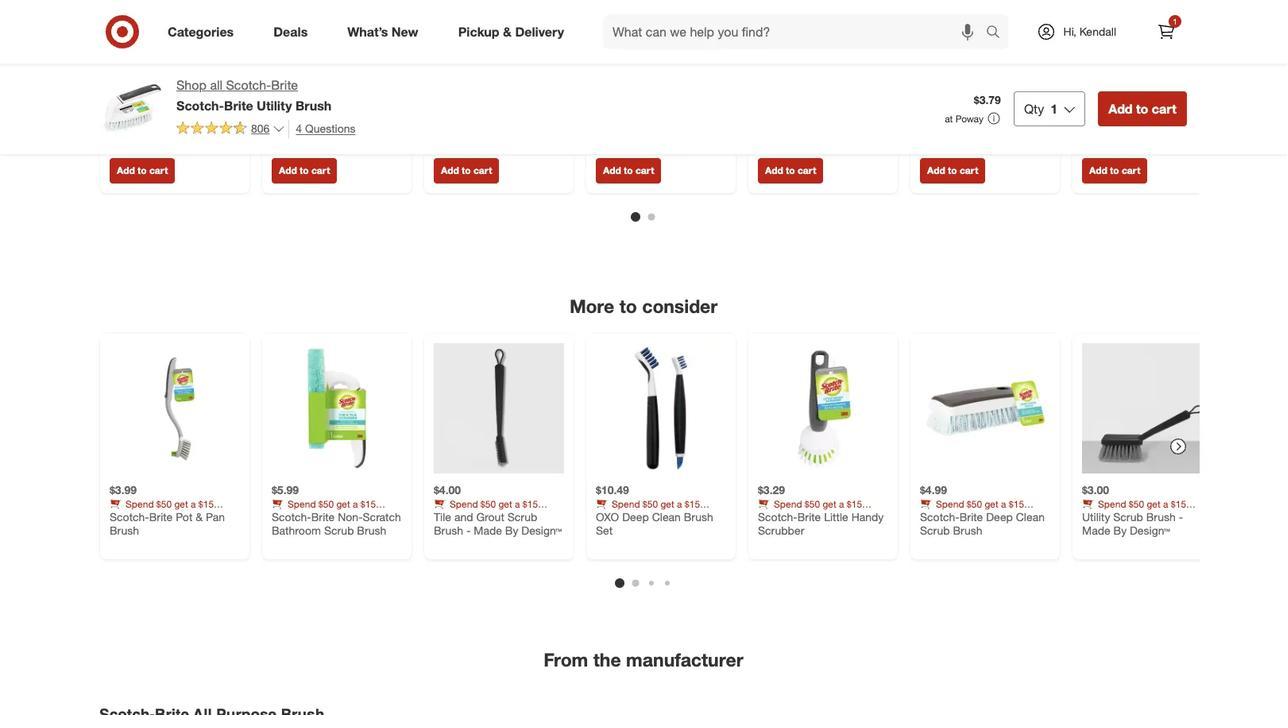 Task type: describe. For each thing, give the bounding box(es) containing it.
add to cart for the coffee mate tollhouse brown butter chocolate chip cookie coffee creamer - 32 fl oz image
[[766, 165, 817, 177]]

add for "men's brady sneakers - goodfellow & co™" 'image'
[[928, 165, 946, 177]]

chocolate inside $1.29 nutella holiday mini chocolate hazelnut spread - 1.05oz
[[1083, 121, 1134, 135]]

cart for the coffee mate tollhouse brown butter chocolate chip cookie coffee creamer - 32 fl oz image
[[798, 165, 817, 177]]

the big cheese - (food group) by  jory john (hardcover)
[[596, 119, 715, 160]]

reg
[[110, 107, 124, 119]]

& inside 'scotch-brite pot & pan brush'
[[196, 510, 203, 524]]

set
[[596, 524, 613, 537]]

cart for "men's brady sneakers - goodfellow & co™" 'image'
[[960, 165, 979, 177]]

cart for the big cheese - (food group) by  jory john (hardcover) image
[[636, 165, 655, 177]]

cheese
[[638, 119, 676, 133]]

new
[[392, 24, 419, 39]]

- inside tile and grout scrub brush - made by design™
[[467, 524, 471, 537]]

pickup
[[458, 24, 500, 39]]

$1.29
[[1083, 93, 1110, 107]]

creamer
[[758, 149, 802, 162]]

at poway
[[945, 113, 984, 125]]

qty
[[1025, 101, 1045, 117]]

to for "men's brady sneakers - goodfellow & co™" 'image'
[[948, 165, 958, 177]]

coffee mate tollhouse brown butter chocolate chip cookie coffee creamer - 32 fl oz link
[[758, 0, 889, 162]]

0 vertical spatial &
[[503, 24, 512, 39]]

bluetooth
[[110, 133, 158, 147]]

(hardcover)
[[596, 147, 654, 160]]

$4.00
[[434, 483, 461, 497]]

holiday
[[1120, 107, 1158, 121]]

$299.99 reg $349.99 sale bose quietcomfort bluetooth wireless noise cancelling headphones
[[110, 93, 235, 160]]

- inside the big cheese - (food group) by  jory john (hardcover)
[[679, 119, 683, 133]]

add to cart button for bose quietcomfort bluetooth wireless noise cancelling headphones image
[[110, 158, 175, 184]]

1 vertical spatial 1
[[1051, 101, 1058, 117]]

design™ inside utility scrub brush - made by design™
[[1130, 524, 1171, 537]]

$299.99
[[110, 93, 149, 107]]

deep inside scotch-brite deep clean scrub brush
[[987, 510, 1013, 524]]

scotch-brite deep clean scrub brush
[[921, 510, 1045, 537]]

add for the big cheese - (food group) by  jory john (hardcover) image
[[603, 165, 621, 177]]

brite for $3.29
[[798, 510, 821, 524]]

$1.89 - $34.99
[[272, 93, 343, 107]]

the
[[596, 119, 615, 133]]

headphones
[[165, 147, 229, 160]]

clean inside scotch-brite deep clean scrub brush
[[1017, 510, 1045, 524]]

scrub inside scotch-brite non-scratch bathroom scrub brush
[[324, 524, 354, 537]]

scrubber
[[758, 524, 805, 537]]

scotch- down shop
[[176, 98, 224, 114]]

from the manufacturer
[[544, 649, 744, 671]]

nutella
[[1083, 107, 1117, 121]]

jory
[[648, 133, 670, 147]]

scratch
[[363, 510, 401, 524]]

806 link
[[176, 120, 286, 139]]

sale
[[163, 107, 181, 119]]

utility inside shop all scotch-brite scotch-brite utility brush
[[257, 98, 292, 114]]

pot
[[176, 510, 193, 524]]

to for the munchkin fishin' bath toy image
[[462, 165, 471, 177]]

oz
[[836, 149, 848, 162]]

pampers sensitive baby wipes (select count) image
[[272, 0, 402, 84]]

baby
[[368, 119, 393, 133]]

brush inside tile and grout scrub brush - made by design™
[[434, 524, 463, 537]]

little
[[825, 510, 849, 524]]

brown
[[758, 121, 790, 135]]

deep inside oxo deep clean brush set
[[623, 510, 649, 524]]

oxo deep clean brush set
[[596, 510, 714, 537]]

men's brady sneakers - goodfellow & co™ link
[[921, 0, 1051, 135]]

mini
[[1161, 107, 1182, 121]]

the big cheese - (food group) by  jory john (hardcover) image
[[596, 0, 727, 84]]

categories link
[[154, 14, 254, 49]]

1 link
[[1150, 14, 1184, 49]]

tile
[[434, 510, 452, 524]]

cart for pampers sensitive baby wipes (select count) image
[[312, 165, 330, 177]]

to for the big cheese - (food group) by  jory john (hardcover) image
[[624, 165, 633, 177]]

all
[[210, 77, 223, 93]]

cart for the munchkin fishin' bath toy image
[[474, 165, 492, 177]]

0 vertical spatial 1
[[1174, 17, 1178, 26]]

what's
[[348, 24, 388, 39]]

search button
[[979, 14, 1017, 52]]

scotch- for $3.29
[[758, 510, 798, 524]]

$3.29
[[758, 483, 785, 497]]

categories
[[168, 24, 234, 39]]

chocolate inside 'coffee mate tollhouse brown butter chocolate chip cookie coffee creamer - 32 fl oz'
[[827, 121, 878, 135]]

$10.49
[[596, 483, 630, 497]]

(select
[[306, 133, 340, 147]]

- inside 'coffee mate tollhouse brown butter chocolate chip cookie coffee creamer - 32 fl oz'
[[805, 149, 809, 162]]

munchkin fishin' bath toy image
[[434, 0, 564, 84]]

noise
[[206, 133, 235, 147]]

utility inside utility scrub brush - made by design™
[[1083, 510, 1111, 524]]

shop all scotch-brite scotch-brite utility brush
[[176, 77, 332, 114]]

pickup & delivery link
[[445, 14, 584, 49]]

scotch- for $5.99
[[272, 510, 311, 524]]

sneakers
[[986, 107, 1033, 121]]

at
[[945, 113, 953, 125]]

grout
[[476, 510, 505, 524]]

co™
[[991, 121, 1011, 135]]

scrub inside utility scrub brush - made by design™
[[1114, 510, 1144, 524]]

oxo deep clean brush set image
[[596, 343, 727, 474]]

spread
[[1083, 135, 1119, 149]]

bathroom
[[272, 524, 321, 537]]

coffee mate tollhouse brown butter chocolate chip cookie coffee creamer - 32 fl oz
[[758, 107, 878, 162]]

hi, kendall
[[1064, 25, 1117, 38]]

manufacturer
[[626, 649, 744, 671]]

count)
[[343, 133, 377, 147]]

and
[[455, 510, 473, 524]]

oxo
[[596, 510, 619, 524]]

pan
[[206, 510, 225, 524]]

4
[[296, 122, 302, 135]]

scotch-brite little handy scrubber image
[[758, 343, 889, 474]]

poway
[[956, 113, 984, 125]]

add to cart for pampers sensitive baby wipes (select count) image
[[279, 165, 330, 177]]

scotch-brite pot & pan brush image
[[110, 343, 240, 474]]

from
[[544, 649, 588, 671]]

qty 1
[[1025, 101, 1058, 117]]

$3.00
[[1083, 483, 1110, 497]]

to for nutella holiday mini chocolate hazelnut spread - 1.05oz image
[[1111, 165, 1120, 177]]

scotch-brite non-scratch bathroom scrub brush image
[[272, 343, 402, 474]]

add to cart button for pampers sensitive baby wipes (select count) image
[[272, 158, 337, 184]]

wireless
[[161, 133, 203, 147]]

pickup & delivery
[[458, 24, 564, 39]]

handy
[[852, 510, 884, 524]]

(food
[[686, 119, 715, 133]]



Task type: locate. For each thing, give the bounding box(es) containing it.
add for bose quietcomfort bluetooth wireless noise cancelling headphones image
[[117, 165, 135, 177]]

& right pickup in the left of the page
[[503, 24, 512, 39]]

scotch- up scrubber
[[758, 510, 798, 524]]

design™ inside tile and grout scrub brush - made by design™
[[522, 524, 562, 537]]

group)
[[596, 133, 630, 147]]

by inside tile and grout scrub brush - made by design™
[[505, 524, 519, 537]]

add to cart for nutella holiday mini chocolate hazelnut spread - 1.05oz image
[[1090, 165, 1141, 177]]

hazelnut
[[1137, 121, 1181, 135]]

chocolate down tollhouse
[[827, 121, 878, 135]]

1 vertical spatial &
[[981, 121, 988, 135]]

$3.79
[[974, 93, 1002, 107]]

scotch- inside scotch-brite non-scratch bathroom scrub brush
[[272, 510, 311, 524]]

brite inside scotch-brite little handy scrubber
[[798, 510, 821, 524]]

What can we help you find? suggestions appear below search field
[[603, 14, 990, 49]]

1 horizontal spatial coffee
[[823, 135, 856, 149]]

brady
[[954, 107, 983, 121]]

add for nutella holiday mini chocolate hazelnut spread - 1.05oz image
[[1090, 165, 1108, 177]]

pampers sensitive baby wipes (select count)
[[272, 119, 393, 147]]

clean inside oxo deep clean brush set
[[652, 510, 681, 524]]

4 questions
[[296, 122, 356, 135]]

$349.99
[[126, 107, 160, 119]]

add for the munchkin fishin' bath toy image
[[441, 165, 459, 177]]

deals link
[[260, 14, 328, 49]]

butter
[[794, 121, 824, 135]]

more
[[570, 295, 615, 317]]

32
[[812, 149, 824, 162]]

&
[[503, 24, 512, 39], [981, 121, 988, 135], [196, 510, 203, 524]]

to for bose quietcomfort bluetooth wireless noise cancelling headphones image
[[138, 165, 147, 177]]

2 vertical spatial &
[[196, 510, 203, 524]]

brush inside shop all scotch-brite scotch-brite utility brush
[[296, 98, 332, 114]]

& left co™
[[981, 121, 988, 135]]

806
[[251, 122, 270, 135]]

0 vertical spatial coffee
[[758, 107, 791, 121]]

coffee mate tollhouse brown butter chocolate chip cookie coffee creamer - 32 fl oz image
[[758, 0, 889, 84]]

cart for nutella holiday mini chocolate hazelnut spread - 1.05oz image
[[1122, 165, 1141, 177]]

made inside utility scrub brush - made by design™
[[1083, 524, 1111, 537]]

utility scrub brush - made by design™ image
[[1083, 343, 1213, 474]]

brite for $3.99
[[149, 510, 173, 524]]

to for the coffee mate tollhouse brown butter chocolate chip cookie coffee creamer - 32 fl oz image
[[786, 165, 795, 177]]

$5.99
[[272, 483, 299, 497]]

more to consider
[[570, 295, 718, 317]]

shop
[[176, 77, 207, 93]]

what's new
[[348, 24, 419, 39]]

tile and grout scrub brush - made by design™ image
[[434, 343, 564, 474]]

1.05oz
[[1129, 135, 1163, 149]]

made inside tile and grout scrub brush - made by design™
[[474, 524, 502, 537]]

- inside men's brady sneakers - goodfellow & co™
[[1036, 107, 1040, 121]]

2 by from the left
[[1114, 524, 1127, 537]]

0 vertical spatial utility
[[257, 98, 292, 114]]

what's new link
[[334, 14, 439, 49]]

2 design™ from the left
[[1130, 524, 1171, 537]]

scotch- for $4.99
[[921, 510, 960, 524]]

1 made from the left
[[474, 524, 502, 537]]

bose
[[110, 119, 135, 133]]

utility up 806
[[257, 98, 292, 114]]

add to cart button for the coffee mate tollhouse brown butter chocolate chip cookie coffee creamer - 32 fl oz image
[[758, 158, 824, 184]]

brush inside scotch-brite non-scratch bathroom scrub brush
[[357, 524, 387, 537]]

2 clean from the left
[[1017, 510, 1045, 524]]

add for pampers sensitive baby wipes (select count) image
[[279, 165, 297, 177]]

1 horizontal spatial clean
[[1017, 510, 1045, 524]]

0 horizontal spatial &
[[196, 510, 203, 524]]

kendall
[[1080, 25, 1117, 38]]

coffee up oz
[[823, 135, 856, 149]]

0 horizontal spatial 1
[[1051, 101, 1058, 117]]

goodfellow
[[921, 121, 977, 135]]

tile and grout scrub brush - made by design™
[[434, 510, 562, 537]]

brite inside 'scotch-brite pot & pan brush'
[[149, 510, 173, 524]]

nutella holiday mini chocolate hazelnut spread - 1.05oz image
[[1083, 0, 1213, 84]]

$4.99
[[921, 483, 948, 497]]

$34.99
[[310, 93, 343, 107]]

cancelling
[[110, 147, 162, 160]]

consider
[[642, 295, 718, 317]]

scotch- down $4.99
[[921, 510, 960, 524]]

the
[[594, 649, 621, 671]]

add to cart for the big cheese - (food group) by  jory john (hardcover) image
[[603, 165, 655, 177]]

brush inside utility scrub brush - made by design™
[[1147, 510, 1176, 524]]

scotch- inside 'scotch-brite pot & pan brush'
[[110, 510, 149, 524]]

1 vertical spatial utility
[[1083, 510, 1111, 524]]

coffee up brown
[[758, 107, 791, 121]]

wipes
[[272, 133, 303, 147]]

deep
[[623, 510, 649, 524], [987, 510, 1013, 524]]

add to cart button for nutella holiday mini chocolate hazelnut spread - 1.05oz image
[[1083, 158, 1148, 184]]

0 horizontal spatial utility
[[257, 98, 292, 114]]

& inside men's brady sneakers - goodfellow & co™
[[981, 121, 988, 135]]

1 horizontal spatial chocolate
[[1083, 121, 1134, 135]]

brite for $4.99
[[960, 510, 984, 524]]

brite for $5.99
[[311, 510, 335, 524]]

non-
[[338, 510, 363, 524]]

scotch- down $3.99
[[110, 510, 149, 524]]

1 right qty
[[1051, 101, 1058, 117]]

1 deep from the left
[[623, 510, 649, 524]]

scotch-brite non-scratch bathroom scrub brush
[[272, 510, 401, 537]]

fl
[[828, 149, 833, 162]]

scotch-brite pot & pan brush
[[110, 510, 225, 537]]

utility down $3.00
[[1083, 510, 1111, 524]]

1 clean from the left
[[652, 510, 681, 524]]

2 chocolate from the left
[[1083, 121, 1134, 135]]

cart
[[1153, 101, 1177, 117], [149, 165, 168, 177], [312, 165, 330, 177], [474, 165, 492, 177], [636, 165, 655, 177], [798, 165, 817, 177], [960, 165, 979, 177], [1122, 165, 1141, 177]]

2 deep from the left
[[987, 510, 1013, 524]]

mate
[[794, 107, 820, 121]]

scrub inside tile and grout scrub brush - made by design™
[[508, 510, 538, 524]]

image of scotch-brite utility brush image
[[100, 76, 164, 140]]

$3.99
[[110, 483, 137, 497]]

add to cart button for the big cheese - (food group) by  jory john (hardcover) image
[[596, 158, 662, 184]]

questions
[[305, 122, 356, 135]]

pampers
[[272, 119, 317, 133]]

cart for bose quietcomfort bluetooth wireless noise cancelling headphones image
[[149, 165, 168, 177]]

chip
[[758, 135, 782, 149]]

tollhouse
[[823, 107, 869, 121]]

1 chocolate from the left
[[827, 121, 878, 135]]

scotch- right all
[[226, 77, 271, 93]]

scotch- inside scotch-brite little handy scrubber
[[758, 510, 798, 524]]

hi,
[[1064, 25, 1077, 38]]

sensitive
[[320, 119, 365, 133]]

scrub
[[508, 510, 538, 524], [1114, 510, 1144, 524], [324, 524, 354, 537], [921, 524, 950, 537]]

add to cart for "men's brady sneakers - goodfellow & co™" 'image'
[[928, 165, 979, 177]]

add
[[1109, 101, 1133, 117], [117, 165, 135, 177], [279, 165, 297, 177], [441, 165, 459, 177], [603, 165, 621, 177], [766, 165, 784, 177], [928, 165, 946, 177], [1090, 165, 1108, 177]]

to for pampers sensitive baby wipes (select count) image
[[300, 165, 309, 177]]

add to cart for bose quietcomfort bluetooth wireless noise cancelling headphones image
[[117, 165, 168, 177]]

made down $3.00
[[1083, 524, 1111, 537]]

1 horizontal spatial &
[[503, 24, 512, 39]]

deals
[[274, 24, 308, 39]]

brush inside scotch-brite deep clean scrub brush
[[954, 524, 983, 537]]

0 horizontal spatial by
[[505, 524, 519, 537]]

chocolate up spread
[[1083, 121, 1134, 135]]

scotch-brite little handy scrubber
[[758, 510, 884, 537]]

1 horizontal spatial 1
[[1174, 17, 1178, 26]]

1 horizontal spatial design™
[[1130, 524, 1171, 537]]

clean
[[652, 510, 681, 524], [1017, 510, 1045, 524]]

1
[[1174, 17, 1178, 26], [1051, 101, 1058, 117]]

scotch- up bathroom
[[272, 510, 311, 524]]

men's brady sneakers - goodfellow & co™ image
[[921, 0, 1051, 84]]

big
[[618, 119, 634, 133]]

brite inside scotch-brite non-scratch bathroom scrub brush
[[311, 510, 335, 524]]

1 right the kendall
[[1174, 17, 1178, 26]]

1 horizontal spatial made
[[1083, 524, 1111, 537]]

& right pot
[[196, 510, 203, 524]]

cookie
[[785, 135, 820, 149]]

by
[[633, 133, 645, 147]]

utility scrub brush - made by design™
[[1083, 510, 1184, 537]]

-
[[302, 93, 307, 107], [1036, 107, 1040, 121], [679, 119, 683, 133], [1122, 135, 1126, 149], [805, 149, 809, 162], [1179, 510, 1184, 524], [467, 524, 471, 537]]

1 horizontal spatial utility
[[1083, 510, 1111, 524]]

- inside utility scrub brush - made by design™
[[1179, 510, 1184, 524]]

add for the coffee mate tollhouse brown butter chocolate chip cookie coffee creamer - 32 fl oz image
[[766, 165, 784, 177]]

0 horizontal spatial clean
[[652, 510, 681, 524]]

1 horizontal spatial deep
[[987, 510, 1013, 524]]

add to cart for the munchkin fishin' bath toy image
[[441, 165, 492, 177]]

2 made from the left
[[1083, 524, 1111, 537]]

4 questions link
[[289, 120, 356, 138]]

add to cart button for the munchkin fishin' bath toy image
[[434, 158, 500, 184]]

1 horizontal spatial by
[[1114, 524, 1127, 537]]

0 horizontal spatial made
[[474, 524, 502, 537]]

1 design™ from the left
[[522, 524, 562, 537]]

men's
[[921, 107, 951, 121]]

add to cart
[[1109, 101, 1177, 117], [117, 165, 168, 177], [279, 165, 330, 177], [441, 165, 492, 177], [603, 165, 655, 177], [766, 165, 817, 177], [928, 165, 979, 177], [1090, 165, 1141, 177]]

scotch- for $3.99
[[110, 510, 149, 524]]

scotch-brite deep clean scrub brush image
[[921, 343, 1051, 474]]

- inside $1.29 nutella holiday mini chocolate hazelnut spread - 1.05oz
[[1122, 135, 1126, 149]]

delivery
[[515, 24, 564, 39]]

the big cheese - (food group) by  jory john (hardcover) link
[[596, 0, 727, 160]]

0 horizontal spatial chocolate
[[827, 121, 878, 135]]

0 horizontal spatial design™
[[522, 524, 562, 537]]

2 horizontal spatial &
[[981, 121, 988, 135]]

by inside utility scrub brush - made by design™
[[1114, 524, 1127, 537]]

design™
[[522, 524, 562, 537], [1130, 524, 1171, 537]]

add to cart button for "men's brady sneakers - goodfellow & co™" 'image'
[[921, 158, 986, 184]]

made
[[474, 524, 502, 537], [1083, 524, 1111, 537]]

made down grout
[[474, 524, 502, 537]]

brush inside 'scotch-brite pot & pan brush'
[[110, 524, 139, 537]]

1 vertical spatial coffee
[[823, 135, 856, 149]]

brite inside scotch-brite deep clean scrub brush
[[960, 510, 984, 524]]

quietcomfort
[[138, 119, 206, 133]]

0 horizontal spatial deep
[[623, 510, 649, 524]]

0 horizontal spatial coffee
[[758, 107, 791, 121]]

bose quietcomfort bluetooth wireless noise cancelling headphones image
[[110, 0, 240, 84]]

1 by from the left
[[505, 524, 519, 537]]

scrub inside scotch-brite deep clean scrub brush
[[921, 524, 950, 537]]

scotch- inside scotch-brite deep clean scrub brush
[[921, 510, 960, 524]]

brush inside oxo deep clean brush set
[[684, 510, 714, 524]]



Task type: vqa. For each thing, say whether or not it's contained in the screenshot.
manufacturer
yes



